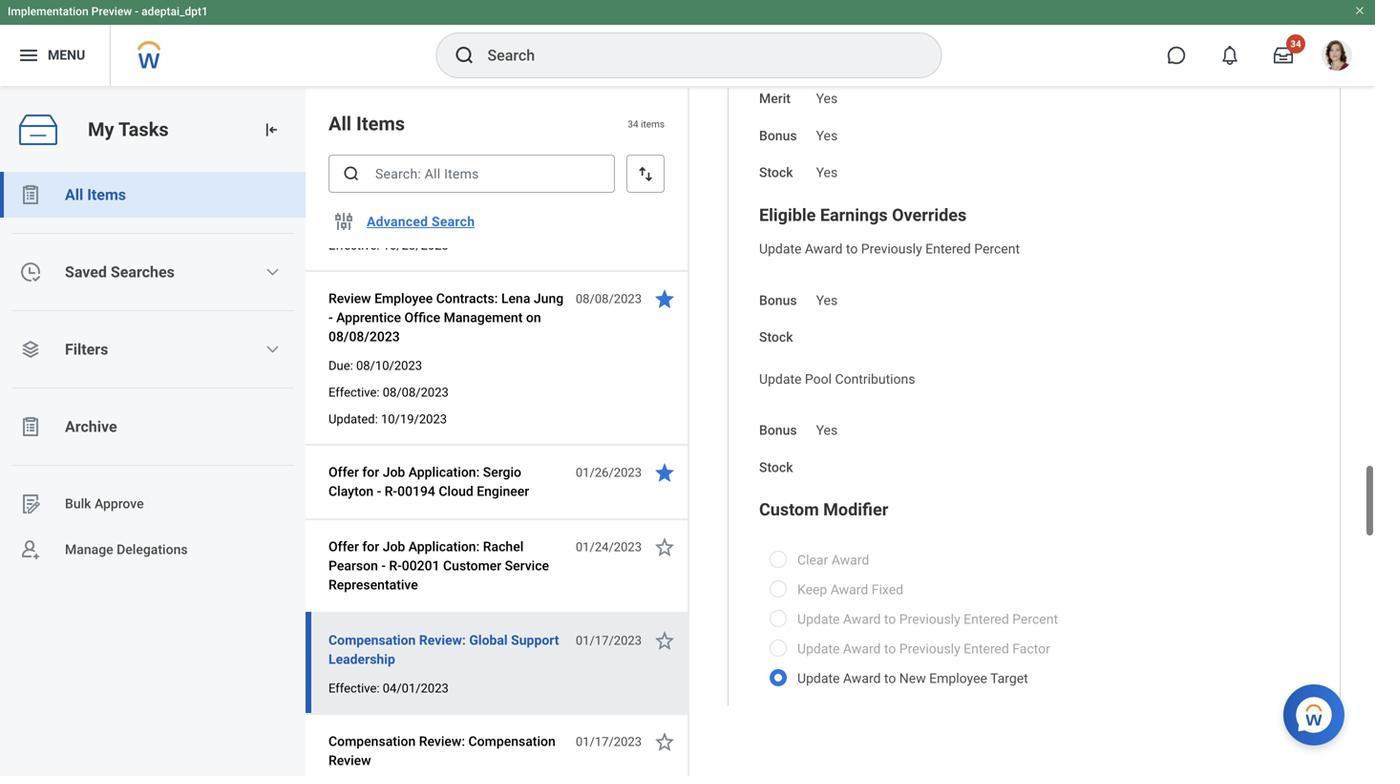 Task type: locate. For each thing, give the bounding box(es) containing it.
1 vertical spatial all
[[65, 186, 83, 204]]

1 vertical spatial items
[[87, 186, 126, 204]]

08/08/2023
[[576, 292, 642, 306], [329, 329, 400, 345], [383, 385, 449, 400]]

1 horizontal spatial items
[[356, 113, 405, 135]]

review employee contracts: lena jung - apprentice office management on 08/08/2023 button
[[329, 288, 566, 349]]

award down earnings
[[805, 223, 843, 239]]

lena
[[502, 291, 531, 307]]

1 vertical spatial r-
[[389, 558, 402, 574]]

00194
[[398, 484, 436, 500]]

management
[[444, 310, 523, 326]]

support
[[511, 633, 559, 649]]

1 01/17/2023 from the top
[[576, 634, 642, 648]]

1 star image from the top
[[653, 288, 676, 310]]

0 vertical spatial effective:
[[329, 238, 380, 253]]

review:
[[419, 633, 466, 649], [419, 734, 465, 750]]

2 offer from the top
[[329, 539, 359, 555]]

profile logan mcneil image
[[1322, 40, 1353, 75]]

merit
[[759, 73, 791, 89]]

1 vertical spatial effective:
[[329, 385, 380, 400]]

0 vertical spatial job
[[383, 465, 405, 481]]

effective: down the configure image
[[329, 238, 380, 253]]

0 vertical spatial 08/08/2023
[[576, 292, 642, 306]]

effective: up updated:
[[329, 385, 380, 400]]

2 star image from the top
[[653, 461, 676, 484]]

34 for 34
[[1291, 38, 1302, 50]]

08/10/2023
[[356, 359, 422, 373]]

0 vertical spatial items
[[356, 113, 405, 135]]

compensation review: global support leadership
[[329, 633, 559, 668]]

advanced search button
[[359, 203, 483, 241]]

2 job from the top
[[383, 539, 405, 555]]

0 vertical spatial review:
[[419, 633, 466, 649]]

searches
[[111, 263, 175, 281]]

workday assistant region
[[1284, 677, 1353, 746]]

1 vertical spatial review
[[329, 753, 371, 769]]

34 left 'profile logan mcneil' icon
[[1291, 38, 1302, 50]]

for inside offer for job application: sergio clayton ‎- r-00194 cloud engineer
[[362, 465, 379, 481]]

saved searches button
[[0, 249, 306, 295]]

0 vertical spatial review
[[329, 291, 371, 307]]

bulk approve link
[[0, 481, 306, 527]]

review: down 04/01/2023
[[419, 734, 465, 750]]

application:
[[409, 465, 480, 481], [409, 539, 480, 555]]

offer for offer for job application: sergio clayton ‎- r-00194 cloud engineer
[[329, 465, 359, 481]]

menu
[[48, 47, 85, 63]]

all items inside item list 'element'
[[329, 113, 405, 135]]

offer up clayton
[[329, 465, 359, 481]]

to inside eligible earnings overrides group
[[846, 223, 858, 239]]

all
[[329, 113, 352, 135], [65, 186, 83, 204]]

review: inside compensation review: compensation review
[[419, 734, 465, 750]]

all right clipboard image
[[65, 186, 83, 204]]

compensation inside compensation review: global support leadership
[[329, 633, 416, 649]]

review
[[329, 291, 371, 307], [329, 753, 371, 769]]

0 vertical spatial application:
[[409, 465, 480, 481]]

job inside offer for job application: rachel pearson ‎- r-00201 customer service representative
[[383, 539, 405, 555]]

Search Workday  search field
[[488, 34, 902, 76]]

star image for 01/17/2023
[[653, 731, 676, 754]]

0 horizontal spatial 34
[[628, 118, 639, 130]]

04/01/2023
[[383, 682, 449, 696]]

manage delegations
[[65, 542, 188, 558]]

34 left items
[[628, 118, 639, 130]]

items up search image
[[356, 113, 405, 135]]

1 review from the top
[[329, 291, 371, 307]]

1 vertical spatial employee
[[930, 653, 988, 669]]

- right preview
[[135, 5, 139, 18]]

representative
[[329, 577, 418, 593]]

2 vertical spatial effective:
[[329, 682, 380, 696]]

r- up representative
[[389, 558, 402, 574]]

modifier
[[824, 482, 889, 502]]

compensation for compensation review: compensation review
[[329, 734, 416, 750]]

all up search image
[[329, 113, 352, 135]]

2 vertical spatial entered
[[964, 623, 1010, 639]]

2 for from the top
[[362, 539, 379, 555]]

update award to previously entered percent down eligible earnings overrides
[[759, 223, 1020, 239]]

job up 00194
[[383, 465, 405, 481]]

3 star image from the top
[[653, 536, 676, 559]]

1 vertical spatial chevron down image
[[265, 342, 280, 357]]

percent inside eligible earnings overrides group
[[975, 223, 1020, 239]]

star image
[[653, 630, 676, 652], [653, 731, 676, 754]]

offer for offer for job application: rachel pearson ‎- r-00201 customer service representative
[[329, 539, 359, 555]]

manage
[[65, 542, 113, 558]]

0 vertical spatial employee
[[375, 291, 433, 307]]

0 vertical spatial 01/17/2023
[[576, 634, 642, 648]]

clayton
[[329, 484, 374, 500]]

filters button
[[0, 327, 306, 373]]

‎- right clayton
[[377, 484, 381, 500]]

saved
[[65, 263, 107, 281]]

1 horizontal spatial -
[[329, 310, 333, 326]]

for up clayton
[[362, 465, 379, 481]]

‎- for clayton
[[377, 484, 381, 500]]

star image for offer for job application: sergio clayton ‎- r-00194 cloud engineer
[[653, 461, 676, 484]]

‎- up representative
[[381, 558, 386, 574]]

all items up search image
[[329, 113, 405, 135]]

2 01/17/2023 from the top
[[576, 735, 642, 749]]

0 vertical spatial update award to previously entered percent
[[759, 223, 1020, 239]]

chevron down image
[[265, 265, 280, 280], [265, 342, 280, 357]]

job for 00194
[[383, 465, 405, 481]]

10/23/2023
[[383, 238, 449, 253]]

1 vertical spatial 34
[[628, 118, 639, 130]]

0 vertical spatial star image
[[653, 630, 676, 652]]

2 review: from the top
[[419, 734, 465, 750]]

service
[[505, 558, 549, 574]]

for up pearson
[[362, 539, 379, 555]]

08/08/2023 up 10/19/2023
[[383, 385, 449, 400]]

0 vertical spatial star image
[[653, 288, 676, 310]]

r- for 00194
[[385, 484, 398, 500]]

custom modifier button
[[759, 482, 889, 502]]

1 horizontal spatial 34
[[1291, 38, 1302, 50]]

1 vertical spatial star image
[[653, 731, 676, 754]]

2 vertical spatial 08/08/2023
[[383, 385, 449, 400]]

earnings
[[820, 187, 888, 207]]

review: inside compensation review: global support leadership
[[419, 633, 466, 649]]

offer inside offer for job application: sergio clayton ‎- r-00194 cloud engineer
[[329, 465, 359, 481]]

bulk approve
[[65, 496, 144, 512]]

0 horizontal spatial all
[[65, 186, 83, 204]]

0 vertical spatial previously
[[862, 223, 923, 239]]

0 horizontal spatial -
[[135, 5, 139, 18]]

0 horizontal spatial all items
[[65, 186, 126, 204]]

effective: for effective: 10/23/2023
[[329, 238, 380, 253]]

0 horizontal spatial items
[[87, 186, 126, 204]]

effective: for effective: 08/08/2023
[[329, 385, 380, 400]]

offer for job application: rachel pearson ‎- r-00201 customer service representative button
[[329, 536, 566, 597]]

1 offer from the top
[[329, 465, 359, 481]]

34 items
[[628, 118, 665, 130]]

star image
[[653, 288, 676, 310], [653, 461, 676, 484], [653, 536, 676, 559]]

previously up update award to new employee target
[[900, 623, 961, 639]]

1 vertical spatial -
[[329, 310, 333, 326]]

items
[[356, 113, 405, 135], [87, 186, 126, 204]]

1 vertical spatial offer
[[329, 539, 359, 555]]

1 horizontal spatial all
[[329, 113, 352, 135]]

34 inside button
[[1291, 38, 1302, 50]]

review up apprentice
[[329, 291, 371, 307]]

1 vertical spatial previously
[[900, 594, 961, 610]]

effective:
[[329, 238, 380, 253], [329, 385, 380, 400], [329, 682, 380, 696]]

update inside eligible earnings overrides group
[[759, 223, 802, 239]]

item list element
[[306, 88, 690, 777]]

user plus image
[[19, 539, 42, 562]]

34 for 34 items
[[628, 118, 639, 130]]

‎- inside offer for job application: rachel pearson ‎- r-00201 customer service representative
[[381, 558, 386, 574]]

1 review: from the top
[[419, 633, 466, 649]]

0 vertical spatial entered
[[926, 223, 971, 239]]

review: left global
[[419, 633, 466, 649]]

to left the new
[[885, 653, 896, 669]]

0 horizontal spatial employee
[[375, 291, 433, 307]]

all items
[[329, 113, 405, 135], [65, 186, 126, 204]]

1 horizontal spatial all items
[[329, 113, 405, 135]]

tasks
[[118, 119, 169, 141]]

engineer
[[477, 484, 529, 500]]

offer inside offer for job application: rachel pearson ‎- r-00201 customer service representative
[[329, 539, 359, 555]]

on
[[526, 310, 541, 326]]

r- inside offer for job application: sergio clayton ‎- r-00194 cloud engineer
[[385, 484, 398, 500]]

‎- for pearson
[[381, 558, 386, 574]]

employee down update award to previously entered factor
[[930, 653, 988, 669]]

apprentice
[[336, 310, 401, 326]]

list
[[0, 172, 306, 573]]

0 vertical spatial r-
[[385, 484, 398, 500]]

employee inside custom modifier group
[[930, 653, 988, 669]]

cloud
[[439, 484, 474, 500]]

update
[[759, 223, 802, 239], [798, 594, 840, 610], [798, 623, 840, 639], [798, 653, 840, 669]]

r- right clayton
[[385, 484, 398, 500]]

for inside offer for job application: rachel pearson ‎- r-00201 customer service representative
[[362, 539, 379, 555]]

compensation
[[329, 633, 416, 649], [329, 734, 416, 750], [469, 734, 556, 750]]

job inside offer for job application: sergio clayton ‎- r-00194 cloud engineer
[[383, 465, 405, 481]]

01/26/2023
[[576, 466, 642, 480]]

1 vertical spatial 01/17/2023
[[576, 735, 642, 749]]

update award to previously entered percent
[[759, 223, 1020, 239], [798, 594, 1059, 610]]

entered inside eligible earnings overrides group
[[926, 223, 971, 239]]

01/17/2023 for compensation review: global support leadership
[[576, 634, 642, 648]]

for
[[362, 465, 379, 481], [362, 539, 379, 555]]

34 inside item list 'element'
[[628, 118, 639, 130]]

offer
[[329, 465, 359, 481], [329, 539, 359, 555]]

08/08/2023 down apprentice
[[329, 329, 400, 345]]

1 chevron down image from the top
[[265, 265, 280, 280]]

1 job from the top
[[383, 465, 405, 481]]

34
[[1291, 38, 1302, 50], [628, 118, 639, 130]]

r-
[[385, 484, 398, 500], [389, 558, 402, 574]]

sergio
[[483, 465, 522, 481]]

entered
[[926, 223, 971, 239], [964, 594, 1010, 610], [964, 623, 1010, 639]]

effective: down leadership
[[329, 682, 380, 696]]

1 vertical spatial percent
[[1013, 594, 1059, 610]]

0 vertical spatial -
[[135, 5, 139, 18]]

menu banner
[[0, 0, 1376, 86]]

my tasks element
[[0, 88, 306, 777]]

2 effective: from the top
[[329, 385, 380, 400]]

08/08/2023 right 'jung'
[[576, 292, 642, 306]]

2 vertical spatial star image
[[653, 536, 676, 559]]

- left apprentice
[[329, 310, 333, 326]]

archive
[[65, 418, 117, 436]]

1 vertical spatial review:
[[419, 734, 465, 750]]

job
[[383, 465, 405, 481], [383, 539, 405, 555]]

update award to previously entered percent up update award to previously entered factor
[[798, 594, 1059, 610]]

2 review from the top
[[329, 753, 371, 769]]

1 for from the top
[[362, 465, 379, 481]]

2 application: from the top
[[409, 539, 480, 555]]

rachel
[[483, 539, 524, 555]]

0 vertical spatial for
[[362, 465, 379, 481]]

customer
[[443, 558, 502, 574]]

1 vertical spatial for
[[362, 539, 379, 555]]

delegations
[[117, 542, 188, 558]]

0 vertical spatial all
[[329, 113, 352, 135]]

percent inside custom modifier group
[[1013, 594, 1059, 610]]

0 vertical spatial chevron down image
[[265, 265, 280, 280]]

1 vertical spatial application:
[[409, 539, 480, 555]]

0 vertical spatial all items
[[329, 113, 405, 135]]

review: for global
[[419, 633, 466, 649]]

review down effective: 04/01/2023 on the bottom left of the page
[[329, 753, 371, 769]]

to down earnings
[[846, 223, 858, 239]]

2 star image from the top
[[653, 731, 676, 754]]

items inside button
[[87, 186, 126, 204]]

configure image
[[332, 210, 355, 233]]

contracts:
[[436, 291, 498, 307]]

‎- inside offer for job application: sergio clayton ‎- r-00194 cloud engineer
[[377, 484, 381, 500]]

0 vertical spatial percent
[[975, 223, 1020, 239]]

offer for job application: rachel pearson ‎- r-00201 customer service representative
[[329, 539, 549, 593]]

application: up cloud
[[409, 465, 480, 481]]

1 vertical spatial job
[[383, 539, 405, 555]]

target
[[991, 653, 1029, 669]]

1 vertical spatial star image
[[653, 461, 676, 484]]

update award to new employee target
[[798, 653, 1029, 669]]

preview
[[91, 5, 132, 18]]

award up update award to new employee target
[[843, 623, 881, 639]]

employee up office
[[375, 291, 433, 307]]

previously up update award to previously entered factor
[[900, 594, 961, 610]]

keep
[[798, 564, 828, 580]]

3 effective: from the top
[[329, 682, 380, 696]]

leadership
[[329, 652, 395, 668]]

1 vertical spatial update award to previously entered percent
[[798, 594, 1059, 610]]

1 vertical spatial ‎-
[[381, 558, 386, 574]]

-
[[135, 5, 139, 18], [329, 310, 333, 326]]

keep award fixed
[[798, 564, 904, 580]]

0 vertical spatial offer
[[329, 465, 359, 481]]

1 effective: from the top
[[329, 238, 380, 253]]

offer up pearson
[[329, 539, 359, 555]]

job up 00201
[[383, 539, 405, 555]]

0 vertical spatial 34
[[1291, 38, 1302, 50]]

01/17/2023 for compensation review: compensation review
[[576, 735, 642, 749]]

1 application: from the top
[[409, 465, 480, 481]]

application: inside offer for job application: sergio clayton ‎- r-00194 cloud engineer
[[409, 465, 480, 481]]

justify image
[[17, 44, 40, 67]]

application: inside offer for job application: rachel pearson ‎- r-00201 customer service representative
[[409, 539, 480, 555]]

1 horizontal spatial employee
[[930, 653, 988, 669]]

chevron down image inside saved searches dropdown button
[[265, 265, 280, 280]]

2 chevron down image from the top
[[265, 342, 280, 357]]

percent
[[975, 223, 1020, 239], [1013, 594, 1059, 610]]

stock element
[[816, 135, 838, 164]]

previously down eligible earnings overrides
[[862, 223, 923, 239]]

for for pearson
[[362, 539, 379, 555]]

all items right clipboard image
[[65, 186, 126, 204]]

1 vertical spatial all items
[[65, 186, 126, 204]]

merit element
[[816, 61, 838, 90]]

office
[[405, 310, 440, 326]]

r- inside offer for job application: rachel pearson ‎- r-00201 customer service representative
[[389, 558, 402, 574]]

08/08/2023 inside review employee contracts: lena jung - apprentice office management on 08/08/2023
[[329, 329, 400, 345]]

1 vertical spatial 08/08/2023
[[329, 329, 400, 345]]

1 star image from the top
[[653, 630, 676, 652]]

eligible earnings overrides group
[[759, 186, 1310, 460]]

clipboard image
[[19, 416, 42, 438]]

review employee contracts: lena jung - apprentice office management on 08/08/2023
[[329, 291, 564, 345]]

chevron down image inside filters dropdown button
[[265, 342, 280, 357]]

0 vertical spatial ‎-
[[377, 484, 381, 500]]

application: up 00201
[[409, 539, 480, 555]]

items down my
[[87, 186, 126, 204]]

close environment banner image
[[1355, 5, 1366, 16]]



Task type: describe. For each thing, give the bounding box(es) containing it.
overrides
[[892, 187, 967, 207]]

offer for job application: sergio clayton ‎- r-00194 cloud engineer button
[[329, 461, 566, 503]]

search image
[[342, 164, 361, 183]]

application: for customer
[[409, 539, 480, 555]]

fixed
[[872, 564, 904, 580]]

to up update award to new employee target
[[885, 623, 896, 639]]

implementation preview -   adeptai_dpt1
[[8, 5, 208, 18]]

award inside eligible earnings overrides group
[[805, 223, 843, 239]]

00201
[[402, 558, 440, 574]]

34 button
[[1263, 34, 1306, 76]]

bonus element
[[816, 98, 838, 127]]

star image for effective: 04/01/2023
[[653, 630, 676, 652]]

application: for cloud
[[409, 465, 480, 481]]

award right keep
[[831, 564, 869, 580]]

all items button
[[0, 172, 306, 218]]

my tasks
[[88, 119, 169, 141]]

review: for compensation
[[419, 734, 465, 750]]

for for clayton
[[362, 465, 379, 481]]

update award to previously entered percent inside eligible earnings overrides group
[[759, 223, 1020, 239]]

custom
[[759, 482, 819, 502]]

due: 08/10/2023
[[329, 359, 422, 373]]

adeptai_dpt1
[[141, 5, 208, 18]]

award left the new
[[843, 653, 881, 669]]

update award to previously entered factor
[[798, 623, 1051, 639]]

updated: 10/19/2023
[[329, 412, 447, 427]]

effective: 08/08/2023
[[329, 385, 449, 400]]

jung
[[534, 291, 564, 307]]

all inside button
[[65, 186, 83, 204]]

effective: for effective: 04/01/2023
[[329, 682, 380, 696]]

all items inside button
[[65, 186, 126, 204]]

rename image
[[19, 493, 42, 516]]

effective: 10/23/2023
[[329, 238, 449, 253]]

chevron down image for saved searches
[[265, 265, 280, 280]]

employee inside review employee contracts: lena jung - apprentice office management on 08/08/2023
[[375, 291, 433, 307]]

advanced
[[367, 214, 428, 230]]

filters
[[65, 341, 108, 359]]

due:
[[329, 359, 353, 373]]

saved searches
[[65, 263, 175, 281]]

clock check image
[[19, 261, 42, 284]]

archive button
[[0, 404, 306, 450]]

Search: All Items text field
[[329, 155, 615, 193]]

manage delegations link
[[0, 527, 306, 573]]

clipboard image
[[19, 183, 42, 206]]

star image for offer for job application: rachel pearson ‎- r-00201 customer service representative
[[653, 536, 676, 559]]

to down fixed
[[885, 594, 896, 610]]

award down keep award fixed
[[843, 594, 881, 610]]

compensation review: compensation review button
[[329, 731, 566, 773]]

new
[[900, 653, 926, 669]]

items
[[641, 118, 665, 130]]

updated:
[[329, 412, 378, 427]]

eligible
[[759, 187, 816, 207]]

update award to previously entered percent inside custom modifier group
[[798, 594, 1059, 610]]

eligible earnings overrides
[[759, 187, 967, 207]]

offer for job application: sergio clayton ‎- r-00194 cloud engineer
[[329, 465, 529, 500]]

menu button
[[0, 25, 110, 86]]

compensation review: compensation review
[[329, 734, 556, 769]]

search
[[432, 214, 475, 230]]

review inside compensation review: compensation review
[[329, 753, 371, 769]]

global
[[469, 633, 508, 649]]

previously inside eligible earnings overrides group
[[862, 223, 923, 239]]

review inside review employee contracts: lena jung - apprentice office management on 08/08/2023
[[329, 291, 371, 307]]

- inside menu "banner"
[[135, 5, 139, 18]]

job for 00201
[[383, 539, 405, 555]]

factor
[[1013, 623, 1051, 639]]

transformation import image
[[262, 120, 281, 139]]

perspective image
[[19, 338, 42, 361]]

implementation
[[8, 5, 89, 18]]

r- for 00201
[[389, 558, 402, 574]]

chevron down image for filters
[[265, 342, 280, 357]]

items inside item list 'element'
[[356, 113, 405, 135]]

1 vertical spatial entered
[[964, 594, 1010, 610]]

search image
[[453, 44, 476, 67]]

compensation for compensation review: global support leadership
[[329, 633, 416, 649]]

pearson
[[329, 558, 378, 574]]

sort image
[[636, 164, 655, 183]]

bulk
[[65, 496, 91, 512]]

01/24/2023
[[576, 540, 642, 555]]

approve
[[95, 496, 144, 512]]

my
[[88, 119, 114, 141]]

notifications large image
[[1221, 46, 1240, 65]]

inbox large image
[[1274, 46, 1293, 65]]

yes
[[816, 73, 838, 89]]

custom modifier
[[759, 482, 889, 502]]

effective: 04/01/2023
[[329, 682, 449, 696]]

all inside item list 'element'
[[329, 113, 352, 135]]

custom modifier group
[[759, 481, 1310, 686]]

10/19/2023
[[381, 412, 447, 427]]

- inside review employee contracts: lena jung - apprentice office management on 08/08/2023
[[329, 310, 333, 326]]

2 vertical spatial previously
[[900, 623, 961, 639]]

list containing all items
[[0, 172, 306, 573]]

compensation review: global support leadership button
[[329, 630, 566, 672]]

advanced search
[[367, 214, 475, 230]]



Task type: vqa. For each thing, say whether or not it's contained in the screenshot.


